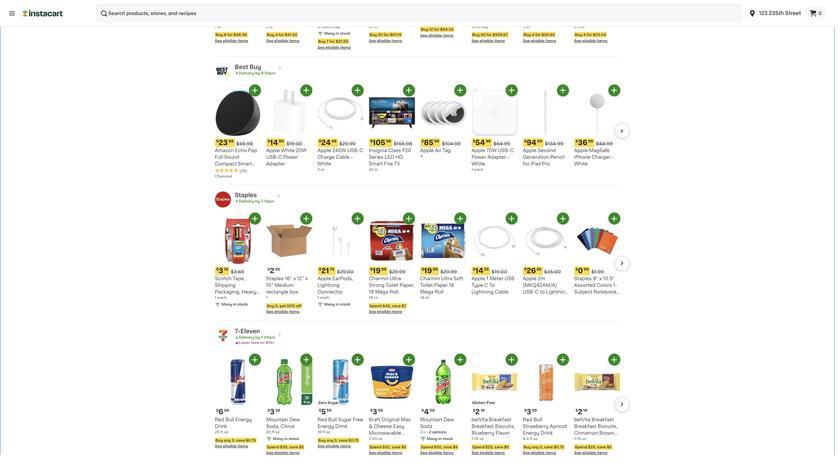 Task type: vqa. For each thing, say whether or not it's contained in the screenshot.


Task type: locate. For each thing, give the bounding box(es) containing it.
ultra
[[390, 276, 401, 281], [442, 276, 453, 281]]

0 vertical spatial 7
[[476, 3, 480, 10]]

0 horizontal spatial adapter
[[266, 161, 285, 166]]

dew inside mountain dew soda 2 l • 2 options
[[444, 418, 454, 422]]

apple 240w usb-c charge cable - white 2 m
[[318, 148, 364, 171]]

see down dinner
[[369, 451, 376, 455]]

apple
[[266, 148, 280, 153], [318, 148, 332, 153], [421, 148, 434, 153], [472, 148, 486, 153], [523, 148, 537, 153], [575, 148, 588, 153], [318, 276, 332, 281], [472, 276, 486, 281], [523, 276, 537, 281]]

drink down zero sugar on the left of the page
[[336, 424, 348, 429]]

1 ultra from the left
[[390, 276, 401, 281]]

2 driscoll's from the left
[[421, 12, 442, 17]]

items down $7
[[392, 310, 403, 314]]

product group containing 94
[[523, 84, 569, 167]]

adapter
[[488, 155, 507, 159], [266, 161, 285, 166]]

24
[[322, 139, 331, 146]]

mega for charmin ultra soft toilet paper 18 mega roll
[[421, 290, 434, 294]]

each
[[474, 168, 484, 171], [218, 296, 227, 300], [320, 296, 330, 300]]

98 for 23
[[229, 139, 234, 143]]

lightning inside apple earpods, lightning connector 1 each
[[318, 283, 340, 288]]

1 $20, from the left
[[486, 445, 494, 449]]

$21.75 original price: $29.00 element
[[318, 267, 364, 275]]

$45,
[[383, 304, 392, 308]]

1 vertical spatial 16
[[318, 431, 322, 434]]

fl inside red bull strawberry apricot energy drink 8.4 fl oz
[[530, 437, 533, 441]]

for inside the buy 4 for $29.94 see eligible items
[[536, 33, 541, 37]]

usb- inside apple 70w usb-c power adapter - white 1 each
[[499, 148, 511, 153]]

see down clear
[[369, 39, 376, 43]]

item carousel region
[[215, 0, 630, 54], [206, 84, 630, 182], [206, 213, 630, 318], [206, 354, 630, 455]]

1 roll from the left
[[390, 290, 399, 294]]

blues
[[451, 12, 464, 17]]

stock
[[340, 32, 351, 35], [238, 303, 248, 306], [340, 303, 351, 306], [289, 437, 299, 441], [443, 437, 454, 441]]

1 horizontal spatial belvita
[[575, 418, 591, 422]]

1 horizontal spatial any
[[327, 439, 334, 442]]

2 toilet from the left
[[421, 283, 433, 288]]

$19.00 up meter at the bottom of the page
[[492, 270, 508, 274]]

5 down "zero"
[[322, 409, 326, 416]]

$ 9 99 up james
[[525, 3, 538, 10]]

buy inside buy 45 for $339.67 see eligible items
[[473, 33, 480, 37]]

spend down blueberry
[[473, 445, 485, 449]]

98
[[229, 139, 234, 143], [386, 139, 391, 143]]

for left $23.04
[[587, 33, 593, 37]]

2 horizontal spatial red
[[523, 418, 533, 422]]

3 bull from the left
[[534, 418, 543, 422]]

3 for kraft original mac & cheese easy microwavable dinner
[[373, 409, 378, 416]]

1 horizontal spatial $20,
[[589, 445, 597, 449]]

spend $30, save $5 see eligible items for 3
[[266, 445, 304, 455]]

2 $20, from the left
[[589, 445, 597, 449]]

$54.99 original price: $64.99 element
[[472, 138, 518, 147]]

add image
[[251, 86, 259, 95], [405, 86, 413, 95], [456, 86, 465, 95], [559, 86, 568, 95], [611, 86, 619, 95], [251, 214, 259, 223], [302, 214, 311, 223], [405, 214, 413, 223], [559, 214, 568, 223], [302, 356, 311, 364]]

59 for 6
[[224, 409, 229, 413]]

0 horizontal spatial any
[[224, 439, 231, 442]]

drink inside "red bull sugar free energy drink 16 fl oz"
[[336, 424, 348, 429]]

1.76 inside "belvita breakfast breakfast biscuits, blueberry flavor 1.76 oz"
[[472, 437, 479, 441]]

1 25 from the left
[[485, 268, 489, 271]]

1 spend $20, save $5 see eligible items from the left
[[472, 445, 509, 455]]

2 horizontal spatial any
[[532, 445, 539, 449]]

see inside buy 7 for $37.55 see eligible items
[[318, 46, 325, 49]]

bull inside red bull energy drink 20 fl oz
[[226, 418, 234, 422]]

1 smart from the left
[[238, 161, 252, 166]]

apple inside apple air tag 4
[[421, 148, 434, 153]]

0 horizontal spatial drink
[[215, 424, 227, 429]]

items down $67.19
[[392, 39, 403, 43]]

see down cream
[[523, 39, 531, 43]]

2 horizontal spatial bull
[[534, 418, 543, 422]]

drink
[[215, 424, 227, 429], [336, 424, 348, 429], [541, 431, 553, 436]]

1 vertical spatial adapter
[[266, 161, 285, 166]]

0 horizontal spatial $19.99 original price: $29.99 element
[[369, 267, 415, 275]]

$23.98 original price: $45.98 element
[[215, 138, 261, 147]]

19 up scotch
[[224, 268, 228, 271]]

red
[[215, 418, 225, 422], [318, 418, 327, 422], [523, 418, 533, 422]]

save for charmin ultra strong toilet paper, 18 mega roll
[[392, 304, 401, 308]]

apple magsafe iphone charger - white
[[575, 148, 614, 166]]

99 up andy
[[327, 3, 332, 7]]

fl inside "red bull sugar free energy drink 16 fl oz"
[[323, 431, 325, 434]]

0 horizontal spatial driscoll's
[[215, 12, 237, 17]]

lb inside james farm sour cream 5 lb
[[527, 25, 530, 29]]

eligible down $41.52
[[275, 39, 288, 43]]

shipping
[[215, 283, 236, 288]]

1 horizontal spatial each
[[320, 296, 330, 300]]

$ 85 99
[[422, 139, 440, 146]]

2 mega from the left
[[421, 290, 434, 294]]

see down 8.4
[[523, 451, 531, 455]]

product group containing 21
[[318, 213, 364, 307]]

$84.52
[[441, 28, 454, 31]]

1 horizontal spatial $19.00
[[492, 270, 508, 274]]

kraft original mac & cheese easy microwavable dinner
[[369, 418, 411, 442]]

2 25 from the left
[[537, 268, 542, 271]]

0 horizontal spatial mega
[[376, 290, 389, 294]]

4 up andy
[[322, 3, 327, 10]]

buy left 45
[[473, 33, 480, 37]]

2 bull from the left
[[328, 418, 337, 422]]

1 vertical spatial cable
[[495, 290, 509, 294]]

eligible inside buy 12 for $84.52 see eligible items
[[429, 34, 443, 37]]

1 dew from the left
[[290, 418, 300, 422]]

3 $5 from the left
[[453, 445, 458, 449]]

ct inside charmin ultra strong toilet paper, 18 mega roll 18 ct
[[374, 296, 378, 300]]

for right 45
[[487, 33, 492, 37]]

0 horizontal spatial $ 9 99
[[268, 3, 281, 10]]

- inside apple magsafe iphone charger - white
[[612, 155, 614, 159]]

0 horizontal spatial buy any 3, save $0.75 see eligible items
[[215, 439, 256, 448]]

mega inside charmin ultra strong toilet paper, 18 mega roll 18 ct
[[376, 290, 389, 294]]

6
[[373, 3, 378, 10], [424, 3, 429, 10], [318, 25, 320, 29], [219, 409, 224, 416]]

5 $5 from the left
[[607, 445, 612, 449]]

eligible inside buy 4 for $41.52 see eligible items
[[275, 39, 288, 43]]

1 bull from the left
[[226, 418, 234, 422]]

belvita inside belvita breakfast breakfast biscuits, cinnamon brown sugar flavor
[[575, 418, 591, 422]]

2 left 50 at bottom left
[[270, 267, 275, 274]]

1 horizontal spatial 14
[[476, 267, 484, 274]]

$ inside $ 54 99
[[473, 139, 476, 143]]

oz down soda,
[[276, 431, 280, 434]]

by left 7:15pm
[[255, 200, 260, 203]]

$5 inside spend $32, save $5 see eligible items
[[402, 445, 407, 449]]

None search field
[[96, 4, 742, 23]]

bag inside yukon gold potato bag 10 lb bag
[[481, 25, 489, 29]]

2 mountain from the left
[[421, 418, 443, 422]]

1 $30, from the left
[[280, 445, 289, 449]]

biscuits, inside belvita breakfast breakfast biscuits, cinnamon brown sugar flavor
[[598, 424, 618, 429]]

1 98 from the left
[[229, 139, 234, 143]]

roll for paper
[[435, 290, 444, 294]]

stock down options
[[443, 437, 454, 441]]

0 horizontal spatial roll
[[390, 290, 399, 294]]

2 $30, from the left
[[434, 445, 443, 449]]

boy
[[331, 12, 341, 17]]

99 up driscoll's strawberries 1 lb
[[224, 3, 229, 7]]

1 biscuits, from the left
[[496, 424, 515, 429]]

0 horizontal spatial dew
[[290, 418, 300, 422]]

biscuits, for flavor
[[496, 424, 515, 429]]

$ 24 49
[[319, 139, 337, 146]]

1 horizontal spatial mountain
[[421, 418, 443, 422]]

bag inside "andy boy romaine hearts 6 count bag"
[[333, 25, 340, 29]]

driscoll's up strawberries
[[215, 12, 237, 17]]

apple up type
[[472, 276, 486, 281]]

0 vertical spatial by
[[255, 71, 260, 75]]

red inside "red bull sugar free energy drink 16 fl oz"
[[318, 418, 327, 422]]

0 horizontal spatial ultra
[[390, 276, 401, 281]]

0 horizontal spatial 7
[[327, 40, 329, 43]]

many for andy boy romaine hearts
[[325, 32, 335, 35]]

spend for mountain dew soda, citrus
[[267, 445, 279, 449]]

0 horizontal spatial bull
[[226, 418, 234, 422]]

spend $20, save $5 see eligible items for belvita breakfast breakfast biscuits, cinnamon brown sugar flavor
[[575, 445, 612, 455]]

add image
[[302, 86, 311, 95], [354, 86, 362, 95], [508, 86, 516, 95], [354, 214, 362, 223], [456, 214, 465, 223], [508, 214, 516, 223], [611, 214, 619, 223], [251, 356, 259, 364], [354, 356, 362, 364], [405, 356, 413, 364], [456, 356, 465, 364], [508, 356, 516, 364], [559, 356, 568, 364], [611, 356, 619, 364]]

spend inside spend $45, save $7 see eligible items
[[370, 304, 382, 308]]

many in stock for mountain dew soda
[[427, 437, 454, 441]]

2 vertical spatial sugar
[[575, 438, 588, 442]]

0 vertical spatial sugar
[[328, 401, 339, 405]]

$10+
[[266, 341, 275, 345]]

x for assorted
[[600, 276, 603, 281]]

class
[[389, 148, 401, 153]]

for inside buy 4 for $23.04 see eligible items
[[587, 33, 593, 37]]

by for 3
[[255, 200, 260, 203]]

lb for 5
[[582, 25, 585, 29]]

kraft
[[369, 418, 381, 422]]

59 down zero sugar on the left of the page
[[327, 409, 332, 413]]

items inside buy 20 for $67.19 see eligible items
[[392, 39, 403, 43]]

Search field
[[96, 4, 742, 23]]

99 inside $ 7 99
[[481, 3, 486, 7]]

eleven
[[241, 329, 260, 334]]

many down "connector"
[[325, 303, 335, 306]]

1 belvita from the left
[[472, 418, 488, 422]]

1 horizontal spatial toilet
[[421, 283, 433, 288]]

save for mountain dew soda, citrus
[[290, 445, 298, 449]]

1 power from the left
[[284, 155, 298, 159]]

bull for 3
[[534, 418, 543, 422]]

product group containing 24
[[318, 84, 364, 172]]

dew
[[290, 418, 300, 422], [444, 418, 454, 422]]

32
[[369, 168, 374, 171]]

hd
[[396, 155, 403, 159]]

0 vertical spatial adapter
[[488, 155, 507, 159]]

123
[[760, 11, 768, 16]]

stock for scotch tape, shipping packaging, heavy duty
[[238, 303, 248, 306]]

smart up (25)
[[238, 161, 252, 166]]

2 horizontal spatial staples
[[575, 276, 592, 281]]

see inside buy 5, get 50% off see eligible items
[[266, 310, 274, 314]]

2 power from the left
[[472, 155, 487, 159]]

apple inside apple 1 meter usb type c to lightning cable
[[472, 276, 486, 281]]

1 $ 5 99 from the left
[[216, 3, 229, 10]]

0 horizontal spatial free
[[353, 418, 364, 422]]

2 bag from the left
[[481, 25, 489, 29]]

3, for 6
[[232, 439, 235, 442]]

for inside buy 12 for $84.52 see eligible items
[[434, 28, 440, 31]]

$ 3 19
[[216, 267, 228, 274]]

1 down strawberries
[[215, 25, 217, 29]]

eligible down $37.55
[[326, 46, 340, 49]]

lb inside taylor farms lettuce spinach 2.5 lb
[[582, 25, 585, 29]]

1 horizontal spatial 3,
[[335, 439, 338, 442]]

eligible inside buy 7 for $37.55 see eligible items
[[326, 46, 340, 49]]

delivery up lower
[[239, 336, 255, 339]]

ipad
[[531, 161, 541, 166]]

2 $ 2 19 from the left
[[576, 409, 588, 416]]

c inside apple 240w usb-c charge cable - white 2 m
[[360, 148, 364, 153]]

2 horizontal spatial energy
[[523, 431, 540, 436]]

1 $19.99 original price: $29.99 element from the left
[[369, 267, 415, 275]]

0 horizontal spatial 1.76
[[472, 437, 479, 441]]

ct for charmin ultra strong toilet paper, 18 mega roll
[[374, 296, 378, 300]]

1 $ 9 99 from the left
[[268, 3, 281, 10]]

belvita breakfast breakfast biscuits, blueberry flavor 1.76 oz
[[472, 418, 515, 441]]

1 horizontal spatial biscuits,
[[598, 424, 618, 429]]

1 horizontal spatial bull
[[328, 418, 337, 422]]

1 horizontal spatial free
[[487, 401, 496, 405]]

0 vertical spatial 16
[[387, 12, 392, 17]]

buy down red bull energy drink 20 fl oz
[[216, 439, 223, 442]]

1 vertical spatial by
[[255, 200, 260, 203]]

2 lb from the left
[[270, 25, 273, 29]]

eligible down $45,
[[377, 310, 391, 314]]

1 mountain from the left
[[266, 418, 289, 422]]

many for mountain dew soda
[[427, 437, 438, 441]]

4 $5 from the left
[[505, 445, 509, 449]]

add image for 94
[[559, 86, 568, 95]]

1 horizontal spatial 16
[[387, 12, 392, 17]]

strawberries
[[215, 19, 245, 23]]

staples down $ 2 50 at bottom left
[[266, 276, 284, 281]]

1 charmin from the left
[[369, 276, 389, 281]]

belvita for belvita breakfast breakfast biscuits, blueberry flavor 1.76 oz
[[472, 418, 488, 422]]

0 vertical spatial delivery
[[239, 71, 255, 75]]

2 horizontal spatial cable
[[523, 296, 537, 301]]

buy any 3, save $0.75 see eligible items for 5
[[318, 439, 359, 448]]

2 biscuits, from the left
[[598, 424, 618, 429]]

amazon
[[215, 148, 234, 153]]

$ inside $ 21 75
[[319, 268, 322, 271]]

1 vertical spatial 0
[[579, 267, 584, 274]]

spend down soda,
[[267, 445, 279, 449]]

59 inside $ 3 59
[[532, 409, 537, 413]]

$ inside the $ 14 25
[[473, 268, 476, 271]]

mountain dew soda 2 l • 2 options
[[421, 418, 454, 434]]

2 horizontal spatial $29.99
[[441, 270, 457, 274]]

usb-
[[348, 148, 360, 153], [499, 148, 511, 153], [266, 155, 279, 159], [523, 290, 536, 294]]

lb right 2.5
[[582, 25, 585, 29]]

items down $41.52
[[289, 39, 300, 43]]

adapter inside apple 70w usb-c power adapter - white 1 each
[[488, 155, 507, 159]]

1 horizontal spatial $29.99
[[389, 270, 406, 274]]

0 horizontal spatial $ 19 99
[[371, 267, 387, 274]]

cinnamon
[[575, 431, 599, 436]]

apple white 20w usb-c power adapter
[[266, 148, 307, 166]]

2 vertical spatial cable
[[523, 296, 537, 301]]

59 for 3
[[532, 409, 537, 413]]

1 by from the top
[[255, 71, 260, 75]]

8
[[224, 33, 227, 37]]

driscoll's pd blues blueberries
[[421, 12, 464, 23]]

ultra inside the charmin ultra soft toilet paper 18 mega roll 18 ct
[[442, 276, 453, 281]]

2 $ 19 99 from the left
[[422, 267, 438, 274]]

0 horizontal spatial $0.75
[[246, 439, 256, 442]]

1 down "connector"
[[318, 296, 319, 300]]

98 for 105
[[386, 139, 391, 143]]

buy down "red bull sugar free energy drink 16 fl oz"
[[318, 439, 326, 442]]

1 horizontal spatial power
[[472, 155, 487, 159]]

1 bag from the left
[[333, 25, 340, 29]]

$ 2 19
[[473, 409, 485, 416], [576, 409, 588, 416]]

save down "belvita breakfast breakfast biscuits, blueberry flavor 1.76 oz"
[[495, 445, 504, 449]]

in for soda
[[439, 437, 442, 441]]

ct
[[375, 25, 379, 29], [374, 296, 378, 300], [426, 296, 429, 300]]

bag
[[333, 25, 340, 29], [481, 25, 489, 29]]

bag
[[472, 19, 481, 23]]

0 horizontal spatial $ 6 99
[[371, 3, 384, 10]]

any for 3
[[532, 445, 539, 449]]

clear
[[369, 19, 382, 23]]

any down "red bull sugar free energy drink 16 fl oz"
[[327, 439, 334, 442]]

many down •
[[427, 437, 438, 441]]

bag for hearts
[[333, 25, 340, 29]]

4 lb from the left
[[527, 25, 530, 29]]

2 red from the left
[[318, 418, 327, 422]]

1 mega from the left
[[376, 290, 389, 294]]

1 driscoll's from the left
[[215, 12, 237, 17]]

8"
[[594, 276, 599, 281]]

apple for apple 2m (mkq42am/a) usb-c to lightning cable
[[523, 276, 537, 281]]

lb right 10
[[477, 25, 481, 29]]

$29.99 up 240w
[[340, 141, 356, 146]]

3, down "red bull sugar free energy drink 16 fl oz"
[[335, 439, 338, 442]]

mega for charmin ultra strong toilet paper, 18 mega roll
[[376, 290, 389, 294]]

2 dew from the left
[[444, 418, 454, 422]]

eligible down the $32,
[[377, 451, 391, 455]]

1 x from the left
[[294, 276, 296, 281]]

1 $ 2 19 from the left
[[473, 409, 485, 416]]

items inside buy 4 for $23.04 see eligible items
[[598, 39, 608, 43]]

49
[[332, 139, 337, 143]]

1 horizontal spatial spend $20, save $5 see eligible items
[[575, 445, 612, 455]]

dinner
[[369, 438, 385, 442]]

white inside apple white 20w usb-c power adapter
[[281, 148, 295, 153]]

bull inside red bull strawberry apricot energy drink 8.4 fl oz
[[534, 418, 543, 422]]

power inside apple 70w usb-c power adapter - white 1 each
[[472, 155, 487, 159]]

0 horizontal spatial 16
[[318, 431, 322, 434]]

1 123 235th street button from the left
[[745, 4, 806, 23]]

1 horizontal spatial $ 9 99
[[525, 3, 538, 10]]

3 lb from the left
[[477, 25, 481, 29]]

12
[[430, 28, 434, 31]]

1 horizontal spatial 1.76
[[575, 437, 582, 441]]

1 horizontal spatial 0
[[819, 11, 823, 16]]

2 belvita from the left
[[575, 418, 591, 422]]

1 vertical spatial 7
[[327, 40, 329, 43]]

eligible down the 8
[[223, 39, 237, 43]]

items inside buy 8 for $46.38 see eligible items
[[238, 39, 248, 43]]

1 delivery from the top
[[239, 71, 255, 75]]

1 horizontal spatial 98
[[386, 139, 391, 143]]

add image for 105
[[405, 86, 413, 95]]

1 horizontal spatial red
[[318, 418, 327, 422]]

roll inside charmin ultra strong toilet paper, 18 mega roll 18 ct
[[390, 290, 399, 294]]

energy inside red bull strawberry apricot energy drink 8.4 fl oz
[[523, 431, 540, 436]]

8.4
[[523, 437, 529, 441]]

mega
[[376, 290, 389, 294], [421, 290, 434, 294]]

staples image
[[215, 192, 231, 208]]

blueberry
[[472, 431, 495, 436]]

drink for 5
[[336, 424, 348, 429]]

2 $ 9 99 from the left
[[525, 3, 538, 10]]

smart
[[238, 161, 252, 166], [369, 161, 383, 166]]

item carousel region containing 3
[[206, 213, 630, 318]]

0 vertical spatial $19.00
[[287, 141, 303, 146]]

for left $29.94
[[536, 33, 541, 37]]

see down 2.5
[[575, 39, 582, 43]]

charcoal inside amazon echo pop full sound compact smart speaker with alexa - charcoal
[[218, 175, 239, 179]]

see inside buy 8 for $46.38 see eligible items
[[215, 39, 222, 43]]

1 horizontal spatial driscoll's
[[421, 12, 442, 17]]

save down citrus
[[290, 445, 298, 449]]

product group
[[215, 0, 261, 44], [266, 0, 312, 44], [318, 0, 364, 50], [369, 0, 415, 44], [421, 0, 467, 38], [472, 0, 518, 44], [523, 0, 569, 44], [575, 0, 621, 44], [215, 84, 261, 179], [266, 84, 312, 167], [318, 84, 364, 172], [369, 84, 415, 172], [421, 84, 467, 159], [472, 84, 518, 172], [523, 84, 569, 167], [575, 84, 621, 167], [215, 213, 261, 307], [266, 213, 312, 315], [318, 213, 364, 307], [369, 213, 415, 315], [421, 213, 467, 301], [472, 213, 518, 295], [523, 213, 569, 301], [575, 213, 621, 308], [215, 354, 261, 449], [266, 354, 312, 455], [318, 354, 364, 449], [369, 354, 415, 455], [421, 354, 467, 455], [472, 354, 518, 455], [523, 354, 569, 455], [575, 354, 621, 455]]

in inside insignia class f20 series led hd smart fire tv 32 in
[[375, 168, 378, 171]]

1 spend $30, save $5 see eligible items from the left
[[266, 445, 304, 455]]

apple down 85
[[421, 148, 434, 153]]

25 inside $ 26 25
[[537, 268, 542, 271]]

7:00pm
[[261, 336, 276, 339]]

mountain inside mountain dew soda 2 l • 2 options
[[421, 418, 443, 422]]

product group containing 36
[[575, 84, 621, 167]]

2 spend $30, save $5 see eligible items from the left
[[421, 445, 458, 455]]

add image for 26
[[559, 214, 568, 223]]

spend for mountain dew soda
[[421, 445, 434, 449]]

2 down onions
[[266, 25, 269, 29]]

$ 9 99 for james
[[525, 3, 538, 10]]

eligible inside buy 4 for $23.04 see eligible items
[[583, 39, 597, 43]]

c inside apple 70w usb-c power adapter - white 1 each
[[511, 148, 514, 153]]

toilet left paper
[[421, 283, 433, 288]]

for left $37.55
[[330, 40, 335, 43]]

lightning up "connector"
[[318, 283, 340, 288]]

1 vertical spatial $19.00
[[492, 270, 508, 274]]

2 $19.99 original price: $29.99 element from the left
[[421, 267, 467, 275]]

roll for paper,
[[390, 290, 399, 294]]

4 inside the buy 4 for $29.94 see eligible items
[[532, 33, 535, 37]]

delivery for 23
[[239, 71, 255, 75]]

drink down $ 6 59
[[215, 424, 227, 429]]

2
[[266, 25, 269, 29], [318, 168, 320, 171], [270, 267, 275, 274], [476, 409, 480, 416], [579, 409, 583, 416], [421, 431, 423, 434], [429, 431, 432, 434]]

1 horizontal spatial adapter
[[488, 155, 507, 159]]

0 horizontal spatial flavor
[[496, 431, 510, 436]]

ultra up paper
[[442, 276, 453, 281]]

1 lb from the left
[[218, 25, 221, 29]]

0 horizontal spatial power
[[284, 155, 298, 159]]

red bull energy drink 20 fl oz
[[215, 418, 252, 434]]

stock for andy boy romaine hearts
[[340, 32, 351, 35]]

2 by from the top
[[255, 200, 260, 203]]

1 9 from the left
[[270, 3, 275, 10]]

1 horizontal spatial $ 2 19
[[576, 409, 588, 416]]

$30, for 3
[[280, 445, 289, 449]]

james farm sour cream 5 lb
[[523, 12, 564, 29]]

many in stock down packaging,
[[222, 303, 248, 306]]

$ 3 39
[[268, 409, 281, 416]]

lb inside yukon gold potato bag 10 lb bag
[[477, 25, 481, 29]]

for for taylor farms lettuce spinach
[[587, 33, 593, 37]]

09
[[430, 409, 435, 413]]

1 vertical spatial free
[[353, 418, 364, 422]]

in down citrus
[[285, 437, 288, 441]]

99 right 94
[[538, 139, 543, 143]]

citrus
[[281, 424, 295, 429]]

item carousel region containing 6
[[206, 354, 630, 455]]

$29.99 for strong
[[389, 270, 406, 274]]

1 toilet from the left
[[386, 283, 399, 288]]

farm
[[540, 12, 552, 17]]

$67.19
[[390, 33, 402, 37]]

0 vertical spatial cable
[[336, 155, 350, 159]]

taylor farms lettuce spinach 2.5 lb
[[575, 12, 613, 29]]

2 horizontal spatial $0.75
[[554, 445, 565, 449]]

each down packaging,
[[218, 296, 227, 300]]

1 $ 19 99 from the left
[[371, 267, 387, 274]]

$ inside $ 4 99
[[319, 3, 322, 7]]

eligible down $67.19
[[377, 39, 391, 43]]

3 inside $3.19 original price: $3.69 element
[[219, 267, 223, 274]]

3, for 3
[[540, 445, 544, 449]]

lb down cream
[[527, 25, 530, 29]]

2 horizontal spatial buy any 3, save $0.75 see eligible items
[[523, 445, 565, 455]]

$5 for kraft original mac & cheese easy microwavable dinner
[[402, 445, 407, 449]]

$ inside $ 94 99
[[525, 139, 527, 143]]

- inside apple 70w usb-c power adapter - white 1 each
[[508, 155, 510, 159]]

save for mountain dew soda
[[444, 445, 452, 449]]

charmin up strong
[[369, 276, 389, 281]]

apple for apple 1 meter usb type c to lightning cable
[[472, 276, 486, 281]]

3, down red bull strawberry apricot energy drink 8.4 fl oz
[[540, 445, 544, 449]]

$20, for belvita breakfast breakfast biscuits, cinnamon brown sugar flavor
[[589, 445, 597, 449]]

2 $ 6 99 from the left
[[422, 3, 435, 10]]

$19.99 original price: $29.99 element
[[369, 267, 415, 275], [421, 267, 467, 275]]

0 vertical spatial energy
[[236, 418, 252, 422]]

charmin
[[369, 276, 389, 281], [421, 276, 440, 281]]

$19.00 for $ 14 99
[[287, 141, 303, 146]]

1 horizontal spatial smart
[[369, 161, 383, 166]]

1 horizontal spatial cable
[[495, 290, 509, 294]]

0 horizontal spatial mountain
[[266, 418, 289, 422]]

items inside buy 7 for $37.55 see eligible items
[[341, 46, 351, 49]]

3 up "strawberry"
[[527, 409, 532, 416]]

driscoll's for driscoll's pd blues blueberries
[[421, 12, 442, 17]]

gold
[[487, 12, 499, 17]]

$ 14 25
[[473, 267, 489, 274]]

spend for charmin ultra strong toilet paper, 18 mega roll
[[370, 304, 382, 308]]

25 right 26 at the right bottom of page
[[537, 268, 542, 271]]

belvita for belvita breakfast breakfast biscuits, cinnamon brown sugar flavor
[[575, 418, 591, 422]]

2 $5 from the left
[[402, 445, 407, 449]]

1 59 from the left
[[224, 409, 229, 413]]

cable down 240w
[[336, 155, 350, 159]]

cable down to
[[495, 290, 509, 294]]

2 x from the left
[[306, 276, 308, 281]]

many in stock for apple earpods, lightning connector
[[325, 303, 351, 306]]

99 up yukon
[[481, 3, 486, 7]]

1 horizontal spatial $19.99 original price: $29.99 element
[[421, 267, 467, 275]]

99 left $1.99
[[584, 268, 589, 271]]

2 9 from the left
[[527, 3, 532, 10]]

sugar down cinnamon
[[575, 438, 588, 442]]

l
[[424, 431, 426, 434]]

c inside apple 2m (mkq42am/a) usb-c to lightning cable
[[536, 290, 539, 294]]

many in stock down citrus
[[273, 437, 299, 441]]

x inside staples 8" x 10.5" assorted colors 1- subject notebook college ruled 70 sheets
[[600, 276, 603, 281]]

14 up type
[[476, 267, 484, 274]]

0 horizontal spatial charmin
[[369, 276, 389, 281]]

0 horizontal spatial $ 5 99
[[216, 3, 229, 10]]

14 for $ 14 25
[[476, 267, 484, 274]]

2 spend $20, save $5 see eligible items from the left
[[575, 445, 612, 455]]

buy left 12
[[421, 28, 429, 31]]

2.05 oz
[[369, 437, 383, 441]]

0 horizontal spatial $20,
[[486, 445, 494, 449]]

23
[[219, 139, 228, 146]]

in for romaine
[[336, 32, 339, 35]]

2 ultra from the left
[[442, 276, 453, 281]]

3 59 from the left
[[532, 409, 537, 413]]

see down strong
[[369, 310, 376, 314]]

$19.00 for $ 14 25
[[492, 270, 508, 274]]

1 $ 6 99 from the left
[[371, 3, 384, 10]]

ultra up paper,
[[390, 276, 401, 281]]

1 $5 from the left
[[299, 445, 304, 449]]

59 up "strawberry"
[[532, 409, 537, 413]]

5 up driscoll's strawberries 1 lb
[[219, 3, 224, 10]]

oz inside red bull energy drink 20 fl oz
[[224, 431, 229, 434]]

2 delivery from the top
[[239, 200, 255, 203]]

medium
[[275, 283, 294, 288]]

items
[[443, 34, 454, 37], [238, 39, 248, 43], [289, 39, 300, 43], [392, 39, 403, 43], [495, 39, 505, 43], [546, 39, 557, 43], [598, 39, 608, 43], [341, 46, 351, 49], [289, 310, 300, 314], [392, 310, 403, 314], [238, 445, 248, 448], [341, 445, 351, 448], [289, 451, 300, 455], [392, 451, 403, 455], [443, 451, 454, 455], [495, 451, 505, 455], [546, 451, 557, 455], [598, 451, 608, 455]]

roll up $45,
[[390, 290, 399, 294]]

lb
[[218, 25, 221, 29], [270, 25, 273, 29], [477, 25, 481, 29], [527, 25, 530, 29], [582, 25, 585, 29]]

6 left count
[[318, 25, 320, 29]]

0 horizontal spatial $30,
[[280, 445, 289, 449]]

for inside buy 4 for $41.52 see eligible items
[[279, 33, 284, 37]]

2 59 from the left
[[327, 409, 332, 413]]

1 red from the left
[[215, 418, 225, 422]]

99 right 54
[[486, 139, 491, 143]]

scotch
[[215, 276, 232, 281]]

0 horizontal spatial $19.00
[[287, 141, 303, 146]]

1 horizontal spatial staples
[[266, 276, 284, 281]]

$20, down blueberry
[[486, 445, 494, 449]]

0 horizontal spatial lightning
[[318, 283, 340, 288]]

product group containing 23
[[215, 84, 261, 179]]

2 charmin from the left
[[421, 276, 440, 281]]

0 button
[[806, 7, 828, 20]]

1 horizontal spatial $0.75
[[349, 439, 359, 442]]

each down "connector"
[[320, 296, 330, 300]]

1 horizontal spatial x
[[306, 276, 308, 281]]

spend for belvita breakfast breakfast biscuits, cinnamon brown sugar flavor
[[575, 445, 588, 449]]

$ inside $ 105 98
[[371, 139, 373, 143]]

compact
[[215, 161, 237, 166]]

2 98 from the left
[[386, 139, 391, 143]]

2 horizontal spatial x
[[600, 276, 603, 281]]

red for 3
[[523, 418, 533, 422]]

5 lb from the left
[[582, 25, 585, 29]]

2 $ 5 99 from the left
[[576, 3, 589, 10]]

$ 0 99
[[576, 267, 589, 274]]

2 horizontal spatial lightning
[[547, 290, 569, 294]]

apple for apple 70w usb-c power adapter - white 1 each
[[472, 148, 486, 153]]

1 vertical spatial flavor
[[590, 438, 604, 442]]

lb down onions
[[270, 25, 273, 29]]

in for soda,
[[285, 437, 288, 441]]

$ 6 99
[[371, 3, 384, 10], [422, 3, 435, 10]]

3 x from the left
[[600, 276, 603, 281]]

$105.98 original price: $155.98 element
[[369, 138, 415, 147]]

see
[[421, 34, 428, 37], [215, 39, 222, 43], [266, 39, 274, 43], [369, 39, 376, 43], [472, 39, 479, 43], [523, 39, 531, 43], [575, 39, 582, 43], [318, 46, 325, 49], [266, 310, 274, 314], [369, 310, 376, 314], [215, 445, 222, 448], [318, 445, 325, 448], [266, 451, 274, 455], [369, 451, 376, 455], [421, 451, 428, 455], [472, 451, 479, 455], [523, 451, 531, 455], [575, 451, 582, 455]]

oz inside red bull strawberry apricot energy drink 8.4 fl oz
[[534, 437, 538, 441]]

1 horizontal spatial $ 5 99
[[576, 3, 589, 10]]

0 horizontal spatial $ 2 19
[[473, 409, 485, 416]]

2 horizontal spatial each
[[474, 168, 484, 171]]

$19.99 original price: $29.99 element up charmin ultra strong toilet paper, 18 mega roll 18 ct
[[369, 267, 415, 275]]

6 up red bull energy drink 20 fl oz
[[219, 409, 224, 416]]

0 inside button
[[819, 11, 823, 16]]

yukon
[[472, 12, 486, 17]]

2 vertical spatial delivery
[[239, 336, 255, 339]]

$29.99 for usb-
[[340, 141, 356, 146]]

99 inside $ 14 99
[[279, 139, 284, 143]]

2 roll from the left
[[435, 290, 444, 294]]

buy left 5,
[[267, 304, 275, 308]]

product group containing 26
[[523, 213, 569, 301]]

smart inside amazon echo pop full sound compact smart speaker with alexa - charcoal
[[238, 161, 252, 166]]

for for yukon gold potato bag
[[487, 33, 492, 37]]

1 horizontal spatial $ 19 99
[[422, 267, 438, 274]]

3 red from the left
[[523, 418, 533, 422]]

1 horizontal spatial $ 6 99
[[422, 3, 435, 10]]

$24.49 original price: $29.99 element
[[318, 138, 364, 147]]

1 vertical spatial delivery
[[239, 200, 255, 203]]

$85.99 original price: $104.99 element
[[421, 138, 467, 147]]

apple down $ 14 99
[[266, 148, 280, 153]]

$0.75 for 3
[[554, 445, 565, 449]]

items down "belvita breakfast breakfast biscuits, blueberry flavor 1.76 oz"
[[495, 451, 505, 455]]

39
[[276, 409, 281, 413]]

$5
[[299, 445, 304, 449], [402, 445, 407, 449], [453, 445, 458, 449], [505, 445, 509, 449], [607, 445, 612, 449]]

0 horizontal spatial 98
[[229, 139, 234, 143]]

biscuits, for brown
[[598, 424, 618, 429]]

belvita inside "belvita breakfast breakfast biscuits, blueberry flavor 1.76 oz"
[[472, 418, 488, 422]]

0 horizontal spatial red
[[215, 418, 225, 422]]

25 inside the $ 14 25
[[485, 268, 489, 271]]

mountain
[[266, 418, 289, 422], [421, 418, 443, 422]]

item carousel region containing 23
[[206, 84, 630, 182]]

with
[[235, 168, 246, 173]]

to
[[540, 290, 545, 294]]

2 smart from the left
[[369, 161, 383, 166]]

1 vertical spatial sugar
[[338, 418, 352, 422]]

1 1.76 from the left
[[472, 437, 479, 441]]

dew inside the mountain dew soda, citrus 20 fl oz
[[290, 418, 300, 422]]

any for 5
[[327, 439, 334, 442]]



Task type: describe. For each thing, give the bounding box(es) containing it.
99 up driscoll's pd blues blueberries
[[430, 3, 435, 7]]

usb
[[505, 276, 515, 281]]

adapter inside apple white 20w usb-c power adapter
[[266, 161, 285, 166]]

apple for apple magsafe iphone charger - white
[[575, 148, 588, 153]]

buy 12 for $84.52 see eligible items
[[421, 28, 454, 37]]

1 inside driscoll's strawberries 1 lb
[[215, 25, 217, 29]]

items down "red bull sugar free energy drink 16 fl oz"
[[341, 445, 351, 448]]

buy up delivery by 8:30pm
[[250, 64, 261, 70]]

1-
[[614, 283, 618, 288]]

items down brown
[[598, 451, 608, 455]]

paper
[[435, 283, 448, 288]]

product group containing 105
[[369, 84, 415, 172]]

see inside buy 4 for $23.04 see eligible items
[[575, 39, 582, 43]]

items inside the buy 4 for $29.94 see eligible items
[[546, 39, 557, 43]]

see down soda,
[[266, 451, 274, 455]]

$14.25 original price: $19.00 element
[[472, 267, 518, 275]]

spend $30, save $5 see eligible items for 4
[[421, 445, 458, 455]]

$30, for 4
[[434, 445, 443, 449]]

75
[[330, 268, 335, 271]]

$5 for belvita breakfast breakfast biscuits, cinnamon brown sugar flavor
[[607, 445, 612, 449]]

$ 4 99
[[319, 3, 332, 10]]

buy any 3, save $0.75 see eligible items for 6
[[215, 439, 256, 448]]

$19.99 original price: $29.99 element for strong
[[369, 267, 415, 275]]

driscoll's for driscoll's strawberries 1 lb
[[215, 12, 237, 17]]

items down red bull strawberry apricot energy drink 8.4 fl oz
[[546, 451, 557, 455]]

5 inside james farm sour cream 5 lb
[[523, 25, 526, 29]]

drink for 3
[[541, 431, 553, 436]]

4 for $ 4 09
[[424, 409, 429, 416]]

$36.99 original price: $44.99 element
[[575, 138, 621, 147]]

6 for driscoll's pd blues blueberries
[[424, 3, 429, 10]]

items inside buy 5, get 50% off see eligible items
[[289, 310, 300, 314]]

many in stock for andy boy romaine hearts
[[325, 32, 351, 35]]

in down packaging,
[[233, 303, 237, 306]]

99 inside $ 4 99
[[327, 3, 332, 7]]

buy 45 for $339.67 see eligible items
[[472, 33, 508, 43]]

$44.99
[[596, 141, 613, 146]]

$ inside $ 24 49
[[319, 139, 322, 143]]

99 up strong
[[382, 268, 387, 271]]

apple 70w usb-c power adapter - white 1 each
[[472, 148, 514, 171]]

19 up strong
[[373, 267, 381, 274]]

charmin for charmin ultra soft toilet paper 18 mega roll
[[421, 276, 440, 281]]

$ inside $ 36 99
[[576, 139, 579, 143]]

1 down packaging,
[[215, 296, 217, 300]]

$ 105 98
[[371, 139, 391, 146]]

$ 94 99
[[525, 139, 543, 146]]

charmin for charmin ultra strong toilet paper, 18 mega roll
[[369, 276, 389, 281]]

for for iceless green onions
[[279, 33, 284, 37]]

items inside buy 45 for $339.67 see eligible items
[[495, 39, 505, 43]]

99 up paper
[[433, 268, 438, 271]]

apple for apple 240w usb-c charge cable - white 2 m
[[318, 148, 332, 153]]

buy 4 for $29.94 see eligible items
[[523, 33, 557, 43]]

energy for 3
[[523, 431, 540, 436]]

fees
[[251, 341, 259, 345]]

sheets
[[575, 303, 591, 308]]

each inside apple 70w usb-c power adapter - white 1 each
[[474, 168, 484, 171]]

$ 6 99 for driscoll's pd blues blueberries
[[422, 3, 435, 10]]

$35.00
[[545, 270, 561, 274]]

20 inside sunset 16 ounce clear cups 20 ct
[[369, 25, 374, 29]]

buy down 8.4
[[524, 445, 531, 449]]

3 for mountain dew soda, citrus
[[270, 409, 275, 416]]

apricot
[[550, 424, 568, 429]]

7 for buy 7 for $37.55 see eligible items
[[327, 40, 329, 43]]

brown
[[600, 431, 615, 436]]

cream
[[523, 19, 539, 23]]

70
[[609, 296, 615, 301]]

see down l at right
[[421, 451, 428, 455]]

eligible down blueberry
[[480, 451, 494, 455]]

1 inside apple earpods, lightning connector 1 each
[[318, 296, 319, 300]]

2 right •
[[429, 431, 432, 434]]

99 inside $ 94 99
[[538, 139, 543, 143]]

microwavable
[[369, 431, 402, 436]]

$ inside $ 4 09
[[422, 409, 424, 413]]

hearts
[[318, 19, 334, 23]]

2 down gluten-
[[476, 409, 480, 416]]

instacart logo image
[[23, 9, 63, 17]]

$5 for belvita breakfast breakfast biscuits, blueberry flavor
[[505, 445, 509, 449]]

for for driscoll's pd blues blueberries
[[434, 28, 440, 31]]

colors
[[597, 283, 613, 288]]

see down red bull energy drink 20 fl oz
[[215, 445, 222, 448]]

item carousel region for 7-eleven
[[206, 354, 630, 455]]

123 235th street
[[760, 11, 802, 16]]

6 for red bull energy drink
[[219, 409, 224, 416]]

19 inside $ 3 19
[[224, 268, 228, 271]]

$ 9 99 for iceless
[[268, 3, 281, 10]]

$0.99 original price: $1.99 element
[[575, 267, 621, 275]]

any for 6
[[224, 439, 231, 442]]

5 for taylor farms lettuce spinach
[[579, 3, 583, 10]]

7 for $ 7 99
[[476, 3, 480, 10]]

eligible down the mountain dew soda, citrus 20 fl oz on the left of the page
[[275, 451, 288, 455]]

items down options
[[443, 451, 454, 455]]

delivery by 8:30pm
[[239, 71, 276, 75]]

- inside apple 240w usb-c charge cable - white 2 m
[[351, 155, 353, 159]]

apple for apple earpods, lightning connector 1 each
[[318, 276, 332, 281]]

save for kraft original mac & cheese easy microwavable dinner
[[392, 445, 401, 449]]

delivery by 7:00pm
[[239, 336, 276, 339]]

off
[[296, 304, 302, 308]]

bull for 6
[[226, 418, 234, 422]]

type
[[472, 283, 484, 288]]

$ inside $ 3 19
[[216, 268, 219, 271]]

$ inside "$ 23 98"
[[216, 139, 219, 143]]

$ 54 99
[[473, 139, 491, 146]]

smart for 32
[[369, 161, 383, 166]]

red bull strawberry apricot energy drink 8.4 fl oz
[[523, 418, 568, 441]]

ruled
[[594, 296, 608, 301]]

oz inside "belvita breakfast breakfast biscuits, blueberry flavor 1.76 oz"
[[480, 437, 484, 441]]

eligible down "red bull sugar free energy drink 16 fl oz"
[[326, 445, 340, 448]]

16 inside sunset 16 ounce clear cups 20 ct
[[387, 12, 392, 17]]

buy inside the buy 4 for $29.94 see eligible items
[[524, 33, 531, 37]]

items inside spend $45, save $7 see eligible items
[[392, 310, 403, 314]]

1 inside staples 16" x 12" x 10" medium rectangle box 1
[[266, 296, 268, 300]]

$3.19 original price: $3.69 element
[[215, 267, 261, 275]]

19 up the charmin ultra soft toilet paper 18 mega roll 18 ct
[[424, 267, 432, 274]]

$ 19 99 for charmin ultra strong toilet paper, 18 mega roll
[[371, 267, 387, 274]]

best
[[235, 64, 249, 70]]

99 up "iceless"
[[276, 3, 281, 7]]

20 inside red bull energy drink 20 fl oz
[[215, 431, 220, 434]]

14 for $ 14 99
[[270, 139, 278, 146]]

mountain for 4
[[421, 418, 443, 422]]

$ 2 50
[[268, 267, 281, 274]]

cable inside apple 2m (mkq42am/a) usb-c to lightning cable
[[523, 296, 537, 301]]

product group containing 0
[[575, 213, 621, 308]]

onions
[[266, 19, 283, 23]]

eligible inside buy 5, get 50% off see eligible items
[[275, 310, 288, 314]]

full
[[215, 155, 223, 159]]

see inside buy 4 for $41.52 see eligible items
[[266, 39, 274, 43]]

taylor
[[575, 12, 589, 17]]

f20
[[403, 148, 412, 153]]

oz right 2.05
[[378, 437, 383, 441]]

lb inside driscoll's strawberries 1 lb
[[218, 25, 221, 29]]

70w
[[487, 148, 497, 153]]

add image for 85
[[456, 86, 465, 95]]

generation
[[523, 155, 550, 159]]

$ 7 99
[[473, 3, 486, 10]]

3 delivery from the top
[[239, 336, 255, 339]]

power inside apple white 20w usb-c power adapter
[[284, 155, 298, 159]]

apple earpods, lightning connector 1 each
[[318, 276, 353, 300]]

box
[[290, 290, 299, 294]]

many for mountain dew soda, citrus
[[273, 437, 284, 441]]

each inside apple earpods, lightning connector 1 each
[[320, 296, 330, 300]]

item carousel region containing 5
[[215, 0, 630, 54]]

$23.04
[[593, 33, 607, 37]]

duty
[[215, 296, 227, 301]]

white inside apple 240w usb-c charge cable - white 2 m
[[318, 161, 331, 166]]

$ 6 99 for sunset 16 ounce clear cups
[[371, 3, 384, 10]]

$ inside $ 5 59
[[319, 409, 322, 413]]

staples for staples 16" x 12" x 10" medium rectangle box 1
[[266, 276, 284, 281]]

fl inside red bull energy drink 20 fl oz
[[221, 431, 223, 434]]

$ inside the $ 85 99
[[422, 139, 424, 143]]

energy inside red bull energy drink 20 fl oz
[[236, 418, 252, 422]]

white inside apple magsafe iphone charger - white
[[575, 161, 588, 166]]

3 by from the top
[[255, 336, 260, 339]]

99 inside $ 36 99
[[589, 139, 594, 143]]

buy 20 for $67.19 see eligible items
[[369, 33, 403, 43]]

2 inside iceless green onions 2 lb
[[266, 25, 269, 29]]

andy boy romaine hearts 6 count bag
[[318, 12, 363, 29]]

stock for mountain dew soda, citrus
[[289, 437, 299, 441]]

dew for 3
[[290, 418, 300, 422]]

count
[[321, 25, 332, 29]]

smart for alexa
[[238, 161, 252, 166]]

$19.99 original price: $29.99 element for soft
[[421, 267, 467, 275]]

pencil
[[551, 155, 565, 159]]

8:30pm
[[261, 71, 276, 75]]

see down 1.76 oz
[[575, 451, 582, 455]]

heavy
[[242, 290, 257, 294]]

2 left l at right
[[421, 431, 423, 434]]

buy inside buy 4 for $41.52 see eligible items
[[267, 33, 275, 37]]

toilet for paper
[[421, 283, 433, 288]]

$ inside $ 14 99
[[268, 139, 270, 143]]

usb- inside apple 2m (mkq42am/a) usb-c to lightning cable
[[523, 290, 536, 294]]

toilet for paper,
[[386, 283, 399, 288]]

$ 2 19 for belvita breakfast breakfast biscuits, cinnamon brown sugar flavor
[[576, 409, 588, 416]]

$ inside $ 0 99
[[576, 268, 579, 271]]

$ 5 59
[[319, 409, 332, 416]]

mountain for 3
[[266, 418, 289, 422]]

staples for staples 8" x 10.5" assorted colors 1- subject notebook college ruled 70 sheets
[[575, 276, 592, 281]]

19 up belvita breakfast breakfast biscuits, cinnamon brown sugar flavor
[[584, 409, 588, 413]]

apple for apple white 20w usb-c power adapter
[[266, 148, 280, 153]]

99 inside $ 54 99
[[486, 139, 491, 143]]

buy inside buy 7 for $37.55 see eligible items
[[318, 40, 326, 43]]

strawberry
[[523, 424, 549, 429]]

tag
[[443, 148, 451, 153]]

for for james farm sour cream
[[536, 33, 541, 37]]

10
[[472, 25, 476, 29]]

spend for kraft original mac & cheese easy microwavable dinner
[[370, 445, 382, 449]]

$14.99 original price: $19.00 element
[[266, 138, 312, 147]]

eligible inside spend $32, save $5 see eligible items
[[377, 451, 391, 455]]

flavor inside "belvita breakfast breakfast biscuits, blueberry flavor 1.76 oz"
[[496, 431, 510, 436]]

buy 7 for $37.55 see eligible items
[[318, 40, 351, 49]]

1 inside apple 1 meter usb type c to lightning cable
[[487, 276, 489, 281]]

99 inside $ 0 99
[[584, 268, 589, 271]]

andy
[[318, 12, 330, 17]]

product group containing 54
[[472, 84, 518, 172]]

item carousel region for best buy
[[206, 84, 630, 182]]

eligible down 1.76 oz
[[583, 451, 597, 455]]

99 up taylor
[[584, 3, 589, 7]]

4 for buy 4 for $29.94 see eligible items
[[532, 33, 535, 37]]

james
[[523, 12, 539, 17]]

$ inside $ 3 29
[[371, 409, 373, 413]]

cable inside apple 1 meter usb type c to lightning cable
[[495, 290, 509, 294]]

save for belvita breakfast breakfast biscuits, cinnamon brown sugar flavor
[[598, 445, 607, 449]]

save down "red bull sugar free energy drink 16 fl oz"
[[339, 439, 348, 442]]

eligible inside the buy 4 for $29.94 see eligible items
[[531, 39, 545, 43]]

best buy image
[[215, 63, 231, 79]]

oz inside the mountain dew soda, citrus 20 fl oz
[[276, 431, 280, 434]]

easy
[[393, 424, 405, 429]]

$ inside $ 3 39
[[268, 409, 270, 413]]

farms
[[590, 12, 604, 17]]

save down red bull energy drink 20 fl oz
[[236, 439, 245, 442]]

fl inside the mountain dew soda, citrus 20 fl oz
[[272, 431, 275, 434]]

product group containing 7
[[472, 0, 518, 44]]

6 for sunset 16 ounce clear cups
[[373, 3, 378, 10]]

see inside buy 12 for $84.52 see eligible items
[[421, 34, 428, 37]]

items down red bull energy drink 20 fl oz
[[238, 445, 248, 448]]

99 up sunset at the left top of page
[[378, 3, 384, 7]]

items inside buy 4 for $41.52 see eligible items
[[289, 39, 300, 43]]

1.76 oz
[[575, 437, 587, 441]]

energy for 5
[[318, 424, 334, 429]]

in for lightning
[[336, 303, 339, 306]]

many for apple earpods, lightning connector
[[325, 303, 335, 306]]

sound
[[224, 155, 239, 159]]

0 vertical spatial free
[[487, 401, 496, 405]]

oz inside "red bull sugar free energy drink 16 fl oz"
[[326, 431, 331, 434]]

59 for 5
[[327, 409, 332, 413]]

4 for buy 4 for $23.04 see eligible items
[[584, 33, 586, 37]]

for for driscoll's strawberries
[[227, 33, 233, 37]]

eligible inside spend $45, save $7 see eligible items
[[377, 310, 391, 314]]

$ 23 98
[[216, 139, 234, 146]]

ct for charmin ultra soft toilet paper 18 mega roll
[[426, 296, 429, 300]]

gluten-free
[[473, 401, 496, 405]]

lb for 7
[[477, 25, 481, 29]]

red for 6
[[215, 418, 225, 422]]

eligible down red bull energy drink 20 fl oz
[[223, 445, 237, 448]]

add image for 36
[[611, 86, 619, 95]]

lb inside iceless green onions 2 lb
[[270, 25, 273, 29]]

$94.99 original price: $134.99 element
[[523, 138, 569, 147]]

fire
[[384, 161, 393, 166]]

$26.25 original price: $35.00 element
[[523, 267, 569, 275]]

see down "red bull sugar free energy drink 16 fl oz"
[[318, 445, 325, 448]]

lightning inside apple 2m (mkq42am/a) usb-c to lightning cable
[[547, 290, 569, 294]]

mac
[[401, 418, 411, 422]]

delivery for 3
[[239, 200, 255, 203]]

c inside apple 1 meter usb type c to lightning cable
[[485, 283, 489, 288]]

iceless green onions 2 lb
[[266, 12, 299, 29]]

see inside spend $32, save $5 see eligible items
[[369, 451, 376, 455]]

$ 3 59
[[525, 409, 537, 416]]

$41.52
[[285, 33, 297, 37]]

2.5
[[575, 25, 581, 29]]

bull for 5
[[328, 418, 337, 422]]

2 1.76 from the left
[[575, 437, 582, 441]]

$ inside $ 2 50
[[268, 268, 270, 271]]

lb for 9
[[527, 25, 530, 29]]

x for x
[[294, 276, 296, 281]]

20 inside the mountain dew soda, citrus 20 fl oz
[[266, 431, 271, 434]]

items inside spend $32, save $5 see eligible items
[[392, 451, 403, 455]]

apple air tag 4
[[421, 148, 451, 158]]

2 up cinnamon
[[579, 409, 583, 416]]

105
[[373, 139, 386, 146]]

$ 36 99
[[576, 139, 594, 146]]

99 inside the $ 85 99
[[434, 139, 440, 143]]

many for scotch tape, shipping packaging, heavy duty
[[222, 303, 232, 306]]

2 123 235th street button from the left
[[749, 4, 802, 23]]

delivery by 7:15pm
[[239, 200, 274, 203]]

$1.99
[[592, 270, 604, 274]]

7 eleven image
[[215, 328, 231, 344]]

sugar inside "red bull sugar free energy drink 16 fl oz"
[[338, 418, 352, 422]]

$ 19 99 for charmin ultra soft toilet paper 18 mega roll
[[422, 267, 438, 274]]

$155.98
[[394, 141, 413, 146]]

see down blueberry
[[472, 451, 479, 455]]

21
[[322, 267, 329, 274]]

25 for 26
[[537, 268, 542, 271]]

$0.75 for 5
[[349, 439, 359, 442]]

26
[[527, 267, 536, 274]]

$104.99
[[442, 141, 461, 146]]

eligible inside buy 45 for $339.67 see eligible items
[[480, 39, 494, 43]]

$ inside $ 7 99
[[473, 3, 476, 7]]

oz down cinnamon
[[583, 437, 587, 441]]

0 horizontal spatial each
[[218, 296, 227, 300]]

buy inside buy 12 for $84.52 see eligible items
[[421, 28, 429, 31]]

ultra for paper
[[442, 276, 453, 281]]

$20, for belvita breakfast breakfast biscuits, blueberry flavor
[[486, 445, 494, 449]]

6 inside "andy boy romaine hearts 6 count bag"
[[318, 25, 320, 29]]

$5 for mountain dew soda
[[453, 445, 458, 449]]

spend $32, save $5 see eligible items
[[369, 445, 407, 455]]

eligible down options
[[429, 451, 443, 455]]

for inside apple second generation pencil for ipad pro
[[523, 161, 530, 166]]

12"
[[297, 276, 304, 281]]

buy inside buy 4 for $23.04 see eligible items
[[575, 33, 583, 37]]

$0.75 for 6
[[246, 439, 256, 442]]

5 for red bull sugar free energy drink
[[322, 409, 326, 416]]

$ inside $ 26 25
[[525, 268, 527, 271]]

buy inside buy 20 for $67.19 see eligible items
[[370, 33, 377, 37]]

$ inside $ 3 59
[[525, 409, 527, 413]]

usb- inside apple white 20w usb-c power adapter
[[266, 155, 279, 159]]

eligible inside buy 20 for $67.19 see eligible items
[[377, 39, 391, 43]]

apple for apple second generation pencil for ipad pro
[[523, 148, 537, 153]]

free inside "red bull sugar free energy drink 16 fl oz"
[[353, 418, 364, 422]]

240w
[[333, 148, 346, 153]]

apple for apple air tag 4
[[421, 148, 434, 153]]

eligible down red bull strawberry apricot energy drink 8.4 fl oz
[[531, 451, 545, 455]]

save down red bull strawberry apricot energy drink 8.4 fl oz
[[545, 445, 553, 449]]

2 inside apple 240w usb-c charge cable - white 2 m
[[318, 168, 320, 171]]

product group containing 85
[[421, 84, 467, 159]]

iceless
[[266, 12, 283, 17]]

drink inside red bull energy drink 20 fl oz
[[215, 424, 227, 429]]

99 up james
[[533, 3, 538, 7]]

items down citrus
[[289, 451, 300, 455]]

speaker
[[215, 168, 234, 173]]

ultra for paper,
[[390, 276, 401, 281]]

(25)
[[240, 169, 247, 173]]

see inside spend $45, save $7 see eligible items
[[369, 310, 376, 314]]

19 down gluten-free on the bottom right of page
[[481, 409, 485, 413]]



